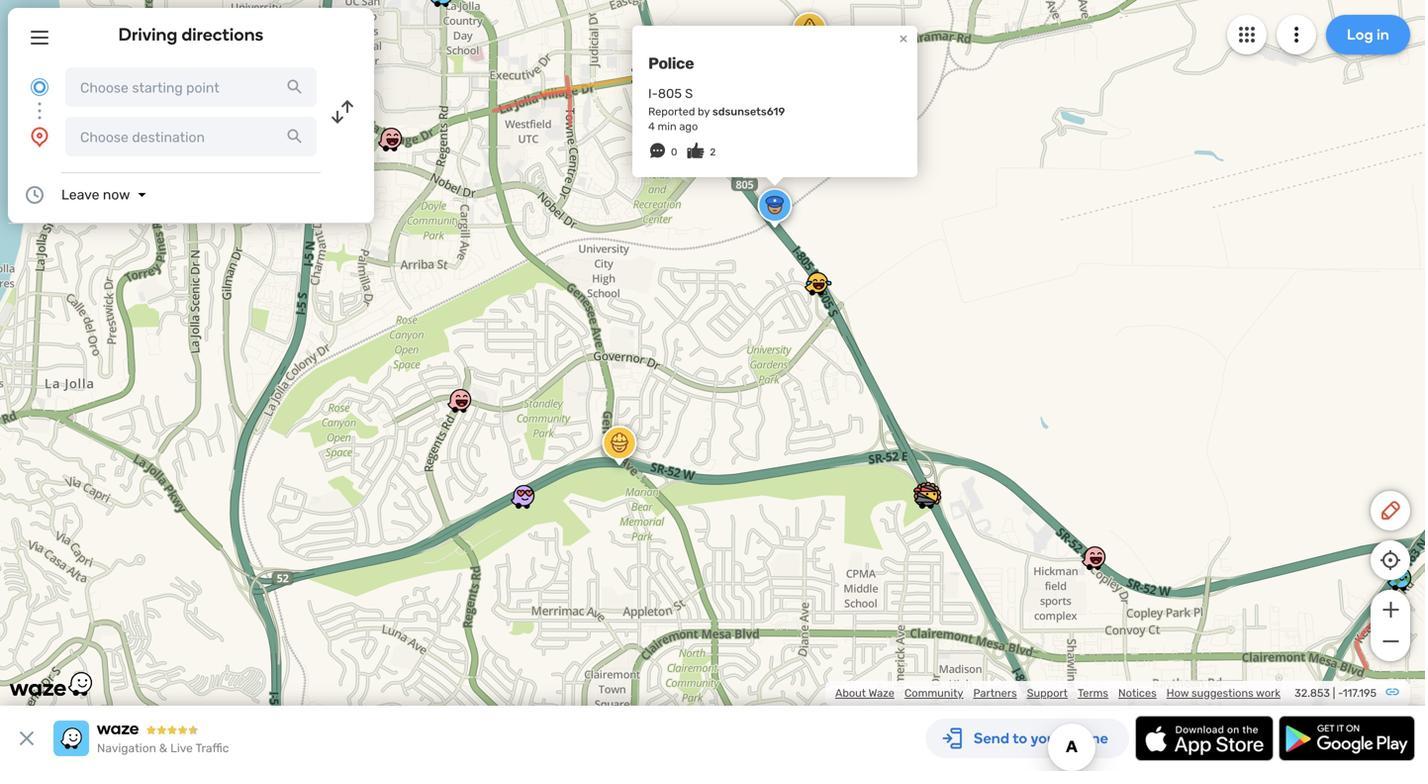 Task type: locate. For each thing, give the bounding box(es) containing it.
work
[[1256, 686, 1281, 700]]

support link
[[1027, 686, 1068, 700]]

about waze community partners support terms notices how suggestions work
[[835, 686, 1281, 700]]

2
[[710, 146, 716, 158]]

how
[[1167, 686, 1189, 700]]

live
[[170, 741, 193, 755]]

navigation & live traffic
[[97, 741, 229, 755]]

about
[[835, 686, 866, 700]]

4
[[648, 120, 655, 133]]

leave
[[61, 187, 99, 203]]

how suggestions work link
[[1167, 686, 1281, 700]]

32.853 | -117.195
[[1295, 686, 1377, 700]]

driving
[[118, 24, 178, 45]]

× link
[[895, 29, 913, 47]]

Choose starting point text field
[[65, 67, 317, 107]]

navigation
[[97, 741, 156, 755]]

&
[[159, 741, 167, 755]]

partners
[[973, 686, 1017, 700]]

partners link
[[973, 686, 1017, 700]]

traffic
[[195, 741, 229, 755]]

clock image
[[23, 183, 47, 207]]

min
[[658, 120, 677, 133]]



Task type: vqa. For each thing, say whether or not it's contained in the screenshot.
million
no



Task type: describe. For each thing, give the bounding box(es) containing it.
zoom in image
[[1378, 598, 1403, 622]]

driving directions
[[118, 24, 264, 45]]

sdsunsets619
[[712, 105, 785, 118]]

32.853
[[1295, 686, 1330, 700]]

notices
[[1118, 686, 1157, 700]]

now
[[103, 187, 130, 203]]

about waze link
[[835, 686, 895, 700]]

link image
[[1385, 684, 1401, 700]]

police
[[648, 54, 694, 73]]

zoom out image
[[1378, 629, 1403, 653]]

support
[[1027, 686, 1068, 700]]

current location image
[[28, 75, 51, 99]]

s
[[685, 86, 693, 101]]

×
[[899, 29, 908, 47]]

notices link
[[1118, 686, 1157, 700]]

x image
[[15, 726, 39, 750]]

by
[[698, 105, 710, 118]]

community
[[905, 686, 964, 700]]

waze
[[869, 686, 895, 700]]

-
[[1338, 686, 1343, 700]]

ago
[[679, 120, 698, 133]]

directions
[[182, 24, 264, 45]]

0
[[671, 146, 677, 158]]

i-805 s reported by sdsunsets619 4 min ago
[[648, 86, 785, 133]]

Choose destination text field
[[65, 117, 317, 156]]

community link
[[905, 686, 964, 700]]

805
[[658, 86, 682, 101]]

reported
[[648, 105, 695, 118]]

location image
[[28, 125, 51, 148]]

terms
[[1078, 686, 1109, 700]]

suggestions
[[1192, 686, 1254, 700]]

terms link
[[1078, 686, 1109, 700]]

|
[[1333, 686, 1335, 700]]

pencil image
[[1379, 499, 1403, 523]]

i-
[[648, 86, 658, 101]]

117.195
[[1343, 686, 1377, 700]]

leave now
[[61, 187, 130, 203]]



